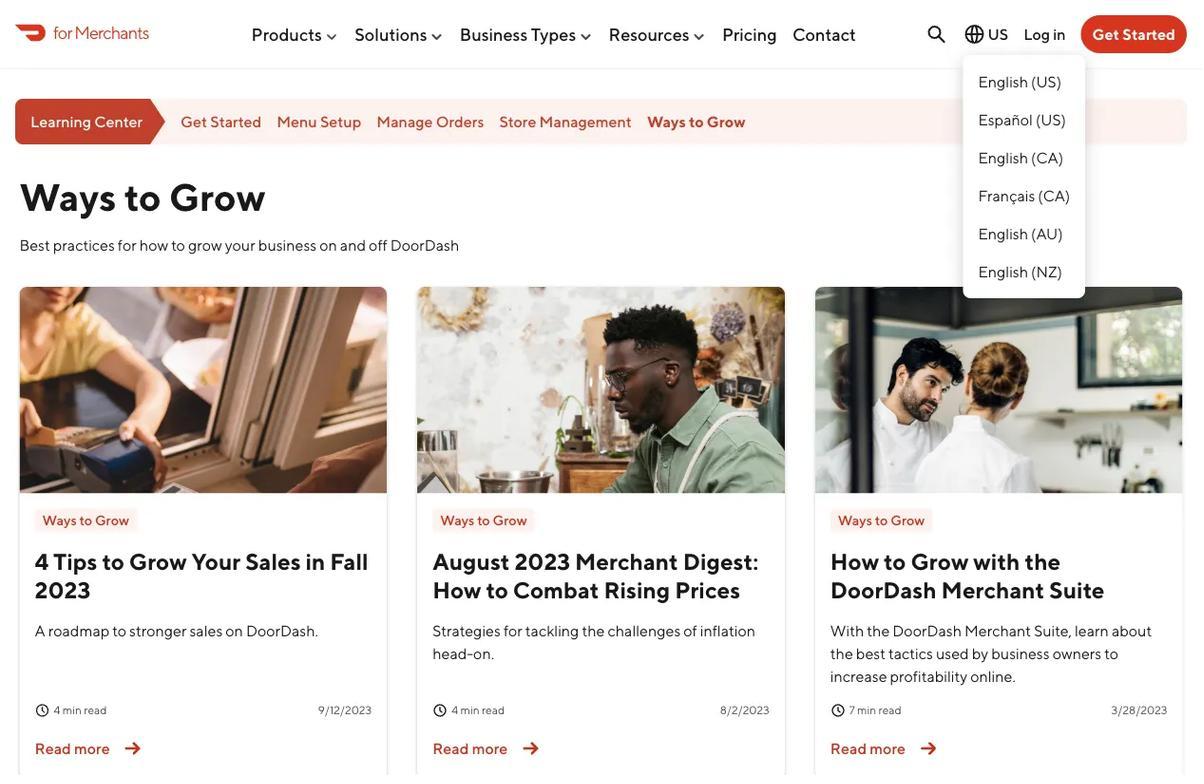 Task type: locate. For each thing, give the bounding box(es) containing it.
2 horizontal spatial 4
[[452, 704, 459, 718]]

0 horizontal spatial more
[[74, 740, 110, 758]]

manage
[[377, 112, 433, 131]]

merchant
[[575, 548, 679, 575], [942, 577, 1045, 604], [965, 622, 1032, 640]]

doordash right off
[[391, 236, 460, 254]]

min
[[63, 704, 82, 718], [461, 704, 480, 718], [858, 704, 877, 718]]

the
[[1026, 548, 1061, 575], [582, 622, 605, 640], [868, 622, 890, 640], [831, 645, 854, 663]]

business
[[460, 24, 528, 44]]

merchant down with in the bottom right of the page
[[942, 577, 1045, 604]]

used
[[937, 645, 970, 663]]

0 vertical spatial started
[[1123, 25, 1176, 43]]

3 english from the top
[[979, 225, 1029, 243]]

4 min read for 4 tips to grow your sales in fall 2023
[[54, 704, 107, 718]]

read
[[35, 740, 71, 758], [433, 740, 469, 758], [831, 740, 867, 758]]

to inside 4 tips to grow your sales in fall 2023
[[102, 548, 124, 575]]

4 english from the top
[[979, 263, 1029, 281]]

merchant up rising
[[575, 548, 679, 575]]

ways to grow
[[647, 112, 746, 131], [19, 174, 266, 219], [42, 512, 129, 529], [440, 512, 527, 529], [839, 512, 926, 529]]

7 min read
[[850, 704, 902, 718]]

1 read more from the left
[[35, 740, 110, 758]]

rising
[[604, 577, 671, 604]]

merchant inside with the doordash merchant suite, learn about the best tactics used by business owners to increase profitability online.
[[965, 622, 1032, 640]]

doordash up the with
[[831, 577, 937, 604]]

head-
[[433, 645, 474, 663]]

grow down pricing
[[707, 112, 746, 131]]

1 horizontal spatial in
[[1054, 25, 1066, 43]]

read for august 2023 merchant digest: how to combat rising prices
[[433, 740, 469, 758]]

1 horizontal spatial started
[[1123, 25, 1176, 43]]

1 read from the left
[[35, 740, 71, 758]]

increase
[[831, 668, 888, 686]]

online.
[[971, 668, 1016, 686]]

1 horizontal spatial 4 min read
[[452, 704, 505, 718]]

2 more from the left
[[472, 740, 508, 758]]

4 min read down on.
[[452, 704, 505, 718]]

for left tackling
[[504, 622, 523, 640]]

(us) for english (us)
[[1032, 73, 1062, 91]]

0 horizontal spatial read more
[[35, 740, 110, 758]]

min for 4 tips to grow your sales in fall 2023
[[63, 704, 82, 718]]

(ca) for english (ca)
[[1032, 149, 1064, 167]]

4 down head-
[[452, 704, 459, 718]]

grow up how to grow with the doordash merchant suite
[[891, 512, 926, 529]]

0 vertical spatial merchant
[[575, 548, 679, 575]]

in
[[1054, 25, 1066, 43], [306, 548, 326, 575]]

get started left menu
[[181, 112, 262, 131]]

with
[[974, 548, 1021, 575]]

0 horizontal spatial arrow right image
[[118, 734, 148, 764]]

globe line image
[[964, 23, 987, 46]]

1 horizontal spatial on
[[320, 236, 337, 254]]

2 min from the left
[[461, 704, 480, 718]]

1 horizontal spatial for
[[118, 236, 137, 254]]

grow up august
[[493, 512, 527, 529]]

resources
[[609, 24, 690, 44]]

2 read more from the left
[[433, 740, 508, 758]]

2 4 min read from the left
[[452, 704, 505, 718]]

for left how at the top left of the page
[[118, 236, 137, 254]]

(us)
[[1032, 73, 1062, 91], [1036, 111, 1067, 129]]

read for how to grow with the doordash merchant suite
[[879, 704, 902, 718]]

(ca) for français (ca)
[[1039, 187, 1071, 205]]

2023
[[515, 548, 571, 575], [35, 577, 91, 604]]

2023 down tips
[[35, 577, 91, 604]]

to
[[689, 112, 704, 131], [124, 174, 161, 219], [171, 236, 185, 254], [79, 512, 92, 529], [478, 512, 490, 529], [876, 512, 889, 529], [102, 548, 124, 575], [884, 548, 907, 575], [486, 577, 509, 604], [112, 622, 126, 640], [1105, 645, 1119, 663]]

0 horizontal spatial 2023
[[35, 577, 91, 604]]

doordash.
[[246, 622, 318, 640]]

read down the 7
[[831, 740, 867, 758]]

english
[[979, 73, 1029, 91], [979, 149, 1029, 167], [979, 225, 1029, 243], [979, 263, 1029, 281]]

(us) right 'español'
[[1036, 111, 1067, 129]]

off
[[369, 236, 388, 254]]

english (au)
[[979, 225, 1064, 243]]

2 english from the top
[[979, 149, 1029, 167]]

0 horizontal spatial time line image
[[433, 704, 448, 719]]

3 read from the left
[[831, 740, 867, 758]]

get started right log in link
[[1093, 25, 1176, 43]]

1 horizontal spatial how
[[831, 548, 880, 575]]

0 vertical spatial in
[[1054, 25, 1066, 43]]

how up the with
[[831, 548, 880, 575]]

1 english from the top
[[979, 73, 1029, 91]]

in left the fall
[[306, 548, 326, 575]]

sales
[[190, 622, 223, 640]]

0 vertical spatial get started
[[1093, 25, 1176, 43]]

0 vertical spatial 2023
[[515, 548, 571, 575]]

2 horizontal spatial read
[[879, 704, 902, 718]]

(ca)
[[1032, 149, 1064, 167], [1039, 187, 1071, 205]]

doordash inside how to grow with the doordash merchant suite
[[831, 577, 937, 604]]

2 vertical spatial doordash
[[893, 622, 962, 640]]

get right center
[[181, 112, 207, 131]]

on right sales
[[226, 622, 243, 640]]

ways to grow for how to grow with the doordash merchant suite
[[839, 512, 926, 529]]

grow left your
[[129, 548, 187, 575]]

menu setup link
[[277, 112, 362, 131]]

english for english (ca)
[[979, 149, 1029, 167]]

read down on.
[[482, 704, 505, 718]]

2 horizontal spatial read
[[831, 740, 867, 758]]

0 horizontal spatial for
[[53, 22, 72, 43]]

english down english (au)
[[979, 263, 1029, 281]]

1 horizontal spatial read more
[[433, 740, 508, 758]]

to inside august 2023 merchant digest: how to combat rising prices
[[486, 577, 509, 604]]

2 read from the left
[[433, 740, 469, 758]]

best practices for how to grow your business on and off doordash
[[19, 236, 460, 254]]

learning center
[[30, 112, 143, 131]]

manage orders
[[377, 112, 484, 131]]

english for english (nz)
[[979, 263, 1029, 281]]

on left and
[[320, 236, 337, 254]]

1 vertical spatial business
[[992, 645, 1050, 663]]

business right your
[[258, 236, 317, 254]]

1 vertical spatial (ca)
[[1039, 187, 1071, 205]]

arrow right image for prices
[[516, 734, 546, 764]]

1 horizontal spatial read
[[433, 740, 469, 758]]

3/28/2023
[[1112, 704, 1168, 718]]

ways
[[647, 112, 686, 131], [19, 174, 116, 219], [42, 512, 77, 529], [440, 512, 475, 529], [839, 512, 873, 529]]

2 horizontal spatial min
[[858, 704, 877, 718]]

types
[[531, 24, 577, 44]]

1 horizontal spatial business
[[992, 645, 1050, 663]]

2 vertical spatial merchant
[[965, 622, 1032, 640]]

the inside strategies for tackling the challenges of inflation head-on.
[[582, 622, 605, 640]]

the right tackling
[[582, 622, 605, 640]]

0 vertical spatial (ca)
[[1032, 149, 1064, 167]]

2 horizontal spatial read more
[[831, 740, 906, 758]]

center
[[94, 112, 143, 131]]

on.
[[474, 645, 495, 663]]

1 time line image from the left
[[433, 704, 448, 719]]

contact link
[[793, 16, 857, 52]]

orders
[[436, 112, 484, 131]]

doordash
[[391, 236, 460, 254], [831, 577, 937, 604], [893, 622, 962, 640]]

english up 'español'
[[979, 73, 1029, 91]]

1 vertical spatial merchant
[[942, 577, 1045, 604]]

on
[[320, 236, 337, 254], [226, 622, 243, 640]]

0 horizontal spatial 4
[[35, 548, 49, 575]]

read right the 7
[[879, 704, 902, 718]]

4 min read
[[54, 704, 107, 718], [452, 704, 505, 718]]

2023 up combat
[[515, 548, 571, 575]]

1 horizontal spatial 2023
[[515, 548, 571, 575]]

1 4 min read from the left
[[54, 704, 107, 718]]

3 read more from the left
[[831, 740, 906, 758]]

learning center link
[[15, 99, 165, 145]]

4 right time line image
[[54, 704, 60, 718]]

arrow right image
[[118, 734, 148, 764], [516, 734, 546, 764], [914, 734, 944, 764]]

doordash up tactics
[[893, 622, 962, 640]]

1 min from the left
[[63, 704, 82, 718]]

1 vertical spatial get started
[[181, 112, 262, 131]]

ways to grow link for how to grow with the doordash merchant suite
[[831, 509, 933, 532]]

tactics
[[889, 645, 934, 663]]

read down head-
[[433, 740, 469, 758]]

1 vertical spatial (us)
[[1036, 111, 1067, 129]]

merchant inside august 2023 merchant digest: how to combat rising prices
[[575, 548, 679, 575]]

0 vertical spatial how
[[831, 548, 880, 575]]

2 read from the left
[[482, 704, 505, 718]]

business up "online."
[[992, 645, 1050, 663]]

0 vertical spatial get
[[1093, 25, 1120, 43]]

8/2/2023
[[720, 704, 770, 718]]

1 horizontal spatial arrow right image
[[516, 734, 546, 764]]

4
[[35, 548, 49, 575], [54, 704, 60, 718], [452, 704, 459, 718]]

store
[[500, 112, 537, 131]]

0 horizontal spatial how
[[433, 577, 482, 604]]

read
[[84, 704, 107, 718], [482, 704, 505, 718], [879, 704, 902, 718]]

started inside get started button
[[1123, 25, 1176, 43]]

2 horizontal spatial more
[[870, 740, 906, 758]]

1 arrow right image from the left
[[118, 734, 148, 764]]

1 horizontal spatial more
[[472, 740, 508, 758]]

0 horizontal spatial read
[[35, 740, 71, 758]]

for
[[53, 22, 72, 43], [118, 236, 137, 254], [504, 622, 523, 640]]

min down on.
[[461, 704, 480, 718]]

business inside with the doordash merchant suite, learn about the best tactics used by business owners to increase profitability online.
[[992, 645, 1050, 663]]

(ca) up français (ca)
[[1032, 149, 1064, 167]]

doordash inside with the doordash merchant suite, learn about the best tactics used by business owners to increase profitability online.
[[893, 622, 962, 640]]

blog hero 1208x1080 v190.01.01 image
[[418, 287, 785, 494]]

2 vertical spatial for
[[504, 622, 523, 640]]

grow
[[707, 112, 746, 131], [169, 174, 266, 219], [95, 512, 129, 529], [493, 512, 527, 529], [891, 512, 926, 529], [129, 548, 187, 575], [911, 548, 969, 575]]

strategies for tackling the challenges of inflation head-on.
[[433, 622, 756, 663]]

get started
[[1093, 25, 1176, 43], [181, 112, 262, 131]]

2023 inside 4 tips to grow your sales in fall 2023
[[35, 577, 91, 604]]

how down august
[[433, 577, 482, 604]]

0 vertical spatial doordash
[[391, 236, 460, 254]]

best
[[19, 236, 50, 254]]

2 horizontal spatial arrow right image
[[914, 734, 944, 764]]

1 vertical spatial 2023
[[35, 577, 91, 604]]

0 horizontal spatial in
[[306, 548, 326, 575]]

read for 4 tips to grow your sales in fall 2023
[[84, 704, 107, 718]]

the up suite
[[1026, 548, 1061, 575]]

1 horizontal spatial read
[[482, 704, 505, 718]]

3 min from the left
[[858, 704, 877, 718]]

0 horizontal spatial min
[[63, 704, 82, 718]]

pricing link
[[723, 16, 777, 52]]

to inside how to grow with the doordash merchant suite
[[884, 548, 907, 575]]

1 horizontal spatial get
[[1093, 25, 1120, 43]]

0 horizontal spatial started
[[210, 112, 262, 131]]

1 horizontal spatial time line image
[[831, 704, 846, 719]]

english down 'español'
[[979, 149, 1029, 167]]

0 horizontal spatial on
[[226, 622, 243, 640]]

ways to grow link for 4 tips to grow your sales in fall 2023
[[35, 509, 137, 532]]

read right time line image
[[84, 704, 107, 718]]

for left merchants
[[53, 22, 72, 43]]

fall
[[330, 548, 369, 575]]

read for how to grow with the doordash merchant suite
[[831, 740, 867, 758]]

started
[[1123, 25, 1176, 43], [210, 112, 262, 131]]

to inside with the doordash merchant suite, learn about the best tactics used by business owners to increase profitability online.
[[1105, 645, 1119, 663]]

3 more from the left
[[870, 740, 906, 758]]

time line image left the 7
[[831, 704, 846, 719]]

read more
[[35, 740, 110, 758], [433, 740, 508, 758], [831, 740, 906, 758]]

0 horizontal spatial get
[[181, 112, 207, 131]]

(ca) inside button
[[1032, 149, 1064, 167]]

0 vertical spatial for
[[53, 22, 72, 43]]

min right the 7
[[858, 704, 877, 718]]

ways for 4 tips to grow your sales in fall 2023
[[42, 512, 77, 529]]

read down time line image
[[35, 740, 71, 758]]

4 min read right time line image
[[54, 704, 107, 718]]

3 read from the left
[[879, 704, 902, 718]]

0 vertical spatial on
[[320, 236, 337, 254]]

(ca) up the (au)
[[1039, 187, 1071, 205]]

1 more from the left
[[74, 740, 110, 758]]

2 arrow right image from the left
[[516, 734, 546, 764]]

how inside how to grow with the doordash merchant suite
[[831, 548, 880, 575]]

ways to grow link
[[647, 112, 746, 131], [35, 509, 137, 532], [433, 509, 535, 532], [831, 509, 933, 532]]

0 horizontal spatial read
[[84, 704, 107, 718]]

0 vertical spatial (us)
[[1032, 73, 1062, 91]]

time line image down head-
[[433, 704, 448, 719]]

prices
[[675, 577, 741, 604]]

english inside button
[[979, 149, 1029, 167]]

merchant inside how to grow with the doordash merchant suite
[[942, 577, 1045, 604]]

1 horizontal spatial min
[[461, 704, 480, 718]]

merchant up the by
[[965, 622, 1032, 640]]

more
[[74, 740, 110, 758], [472, 740, 508, 758], [870, 740, 906, 758]]

with the doordash merchant suite, learn about the best tactics used by business owners to increase profitability online.
[[831, 622, 1153, 686]]

2 time line image from the left
[[831, 704, 846, 719]]

english down français
[[979, 225, 1029, 243]]

ways to grow for august 2023 merchant digest: how to combat rising prices
[[440, 512, 527, 529]]

1 vertical spatial in
[[306, 548, 326, 575]]

(us) up español (us) button
[[1032, 73, 1062, 91]]

1 horizontal spatial get started
[[1093, 25, 1176, 43]]

manage orders link
[[377, 112, 484, 131]]

1 read from the left
[[84, 704, 107, 718]]

ways to grow for 4 tips to grow your sales in fall 2023
[[42, 512, 129, 529]]

get right log in
[[1093, 25, 1120, 43]]

0 vertical spatial business
[[258, 236, 317, 254]]

español
[[979, 111, 1033, 129]]

1 vertical spatial how
[[433, 577, 482, 604]]

business
[[258, 236, 317, 254], [992, 645, 1050, 663]]

1 vertical spatial for
[[118, 236, 137, 254]]

4 for 4 tips to grow your sales in fall 2023
[[54, 704, 60, 718]]

profitability
[[891, 668, 968, 686]]

0 horizontal spatial 4 min read
[[54, 704, 107, 718]]

min right time line image
[[63, 704, 82, 718]]

more for august 2023 merchant digest: how to combat rising prices
[[472, 740, 508, 758]]

get started button
[[1082, 15, 1188, 53]]

1 vertical spatial doordash
[[831, 577, 937, 604]]

4 left tips
[[35, 548, 49, 575]]

(ca) inside button
[[1039, 187, 1071, 205]]

2 horizontal spatial for
[[504, 622, 523, 640]]

in right the log
[[1054, 25, 1066, 43]]

time line image
[[433, 704, 448, 719], [831, 704, 846, 719]]

the up best
[[868, 622, 890, 640]]

in inside 4 tips to grow your sales in fall 2023
[[306, 548, 326, 575]]

1 horizontal spatial 4
[[54, 704, 60, 718]]

1 vertical spatial get
[[181, 112, 207, 131]]

grow left with in the bottom right of the page
[[911, 548, 969, 575]]



Task type: describe. For each thing, give the bounding box(es) containing it.
sales
[[245, 548, 301, 575]]

4 min read for august 2023 merchant digest: how to combat rising prices
[[452, 704, 505, 718]]

stronger
[[129, 622, 187, 640]]

your
[[225, 236, 256, 254]]

english for english (us)
[[979, 73, 1029, 91]]

blog hero 1208x1080 v192.16.01 image
[[19, 287, 387, 494]]

english (us)
[[979, 73, 1062, 91]]

log in link
[[1024, 25, 1066, 43]]

2023 inside august 2023 merchant digest: how to combat rising prices
[[515, 548, 571, 575]]

français (ca) button
[[964, 177, 1086, 215]]

more for 4 tips to grow your sales in fall 2023
[[74, 740, 110, 758]]

strategies
[[433, 622, 501, 640]]

4 tips to grow your sales in fall 2023
[[35, 548, 369, 604]]

how to grow with the doordash merchant suite
[[831, 548, 1106, 604]]

read for 4 tips to grow your sales in fall 2023
[[35, 740, 71, 758]]

management
[[540, 112, 632, 131]]

(nz)
[[1032, 263, 1063, 281]]

read more for how to grow with the doordash merchant suite
[[831, 740, 906, 758]]

products link
[[252, 16, 339, 52]]

english (us) button
[[964, 63, 1086, 101]]

owners
[[1053, 645, 1102, 663]]

your
[[192, 548, 241, 575]]

the inside how to grow with the doordash merchant suite
[[1026, 548, 1061, 575]]

suite
[[1050, 577, 1106, 604]]

how to use the doordash merchant suite image
[[816, 287, 1183, 494]]

us
[[988, 25, 1009, 43]]

learn
[[1076, 622, 1110, 640]]

more for how to grow with the doordash merchant suite
[[870, 740, 906, 758]]

combat
[[513, 577, 600, 604]]

3 arrow right image from the left
[[914, 734, 944, 764]]

best
[[857, 645, 886, 663]]

how inside august 2023 merchant digest: how to combat rising prices
[[433, 577, 482, 604]]

contact
[[793, 24, 857, 44]]

for inside strategies for tackling the challenges of inflation head-on.
[[504, 622, 523, 640]]

english for english (au)
[[979, 225, 1029, 243]]

4 inside 4 tips to grow your sales in fall 2023
[[35, 548, 49, 575]]

and
[[340, 236, 366, 254]]

get inside get started button
[[1093, 25, 1120, 43]]

the down the with
[[831, 645, 854, 663]]

1 vertical spatial started
[[210, 112, 262, 131]]

learning
[[30, 112, 91, 131]]

read more for august 2023 merchant digest: how to combat rising prices
[[433, 740, 508, 758]]

time line image for how to grow with the doordash merchant suite
[[831, 704, 846, 719]]

read more for 4 tips to grow your sales in fall 2023
[[35, 740, 110, 758]]

7
[[850, 704, 856, 718]]

store management link
[[500, 112, 632, 131]]

menu setup
[[277, 112, 362, 131]]

get started inside button
[[1093, 25, 1176, 43]]

time line image for august 2023 merchant digest: how to combat rising prices
[[433, 704, 448, 719]]

english (au) button
[[964, 215, 1086, 253]]

inflation
[[701, 622, 756, 640]]

get started link
[[181, 112, 262, 131]]

merchants
[[74, 22, 149, 43]]

setup
[[320, 112, 362, 131]]

min for how to grow with the doordash merchant suite
[[858, 704, 877, 718]]

arrow right image for 2023
[[118, 734, 148, 764]]

min for august 2023 merchant digest: how to combat rising prices
[[461, 704, 480, 718]]

challenges
[[608, 622, 681, 640]]

resources link
[[609, 16, 707, 52]]

practices
[[53, 236, 115, 254]]

grow inside how to grow with the doordash merchant suite
[[911, 548, 969, 575]]

solutions
[[355, 24, 427, 44]]

menu
[[277, 112, 317, 131]]

(us) for español (us)
[[1036, 111, 1067, 129]]

grow up tips
[[95, 512, 129, 529]]

how
[[140, 236, 168, 254]]

english (ca)
[[979, 149, 1064, 167]]

august 2023 merchant digest: how to combat rising prices
[[433, 548, 759, 604]]

tips
[[53, 548, 97, 575]]

9/12/2023
[[318, 704, 372, 718]]

roadmap
[[48, 622, 110, 640]]

a
[[35, 622, 45, 640]]

business types link
[[460, 16, 594, 52]]

grow up the 'grow'
[[169, 174, 266, 219]]

digest:
[[683, 548, 759, 575]]

ways to grow link for august 2023 merchant digest: how to combat rising prices
[[433, 509, 535, 532]]

1 vertical spatial on
[[226, 622, 243, 640]]

read for august 2023 merchant digest: how to combat rising prices
[[482, 704, 505, 718]]

english (nz) button
[[964, 253, 1086, 291]]

about
[[1112, 622, 1153, 640]]

english (nz)
[[979, 263, 1063, 281]]

tackling
[[526, 622, 580, 640]]

ways for august 2023 merchant digest: how to combat rising prices
[[440, 512, 475, 529]]

log in
[[1024, 25, 1066, 43]]

suite,
[[1035, 622, 1073, 640]]

français
[[979, 187, 1036, 205]]

(au)
[[1032, 225, 1064, 243]]

for merchants
[[53, 22, 149, 43]]

solutions link
[[355, 16, 445, 52]]

français (ca)
[[979, 187, 1071, 205]]

products
[[252, 24, 322, 44]]

of
[[684, 622, 698, 640]]

a roadmap to stronger sales on doordash.
[[35, 622, 318, 640]]

ways for how to grow with the doordash merchant suite
[[839, 512, 873, 529]]

0 horizontal spatial get started
[[181, 112, 262, 131]]

4 for august 2023 merchant digest: how to combat rising prices
[[452, 704, 459, 718]]

time line image
[[35, 704, 50, 719]]

english (ca) button
[[964, 139, 1086, 177]]

0 horizontal spatial business
[[258, 236, 317, 254]]

august
[[433, 548, 510, 575]]

grow inside 4 tips to grow your sales in fall 2023
[[129, 548, 187, 575]]

grow
[[188, 236, 222, 254]]

pricing
[[723, 24, 777, 44]]

with
[[831, 622, 865, 640]]

español (us)
[[979, 111, 1067, 129]]

store management
[[500, 112, 632, 131]]

business types
[[460, 24, 577, 44]]

for merchants link
[[15, 20, 149, 45]]

español (us) button
[[964, 101, 1086, 139]]



Task type: vqa. For each thing, say whether or not it's contained in the screenshot.


